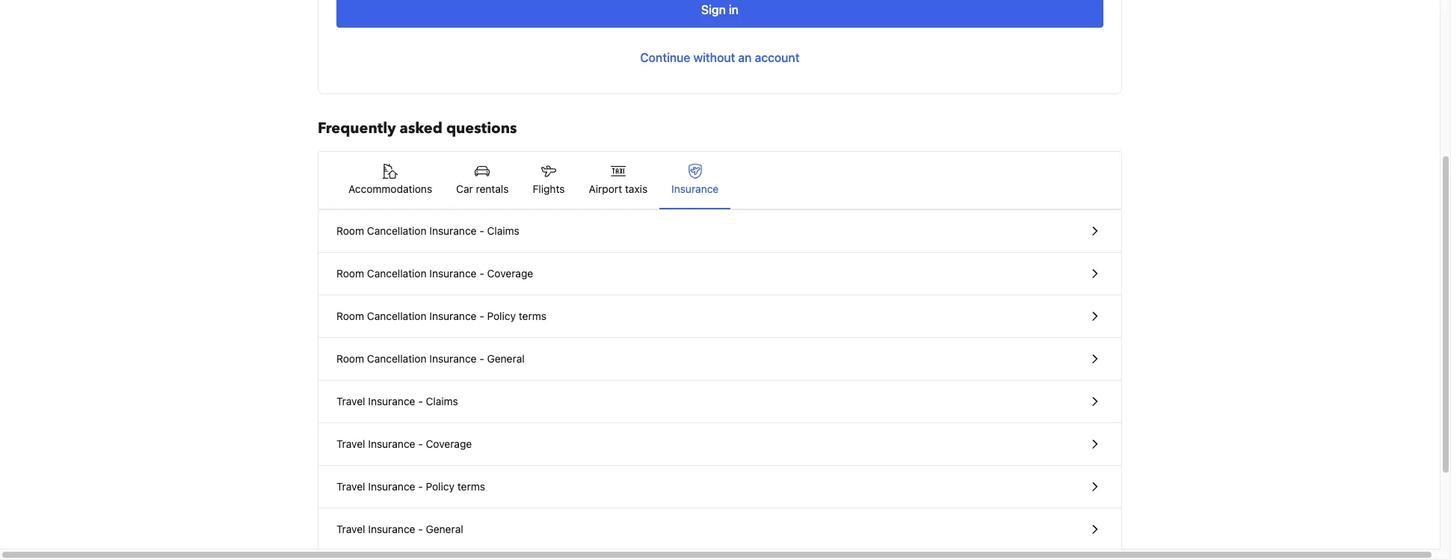 Task type: vqa. For each thing, say whether or not it's contained in the screenshot.
Claims to the top
yes



Task type: describe. For each thing, give the bounding box(es) containing it.
0 vertical spatial claims
[[487, 224, 520, 237]]

insurance down travel insurance - claims
[[368, 437, 415, 450]]

questions
[[446, 118, 517, 138]]

car rentals button
[[444, 152, 521, 209]]

terms inside travel insurance - policy terms button
[[457, 480, 485, 493]]

accommodations button
[[336, 152, 444, 209]]

terms inside room cancellation insurance - policy terms button
[[519, 310, 547, 322]]

room cancellation insurance - general button
[[319, 338, 1122, 381]]

- down travel insurance - coverage
[[418, 480, 423, 493]]

insurance down room cancellation insurance - coverage
[[429, 310, 477, 322]]

room cancellation insurance - coverage button
[[319, 253, 1122, 295]]

travel insurance - coverage button
[[319, 423, 1122, 466]]

travel for travel insurance - coverage
[[336, 437, 365, 450]]

flights
[[533, 182, 565, 195]]

continue
[[640, 51, 691, 64]]

frequently
[[318, 118, 396, 138]]

continue without an account
[[640, 51, 800, 64]]

insurance up room cancellation insurance - claims button
[[672, 182, 719, 195]]

general inside room cancellation insurance - general button
[[487, 352, 525, 365]]

room cancellation insurance - policy terms
[[336, 310, 547, 322]]

- inside "button"
[[418, 523, 423, 535]]

travel insurance - claims button
[[319, 381, 1122, 423]]

room cancellation insurance - coverage
[[336, 267, 533, 280]]

travel for travel insurance - claims
[[336, 395, 365, 408]]

cancellation for room cancellation insurance - coverage
[[367, 267, 427, 280]]

cancellation for room cancellation insurance - claims
[[367, 224, 427, 237]]

room for room cancellation insurance - policy terms
[[336, 310, 364, 322]]

1 vertical spatial claims
[[426, 395, 458, 408]]

travel insurance - coverage
[[336, 437, 472, 450]]

travel insurance - general button
[[319, 508, 1122, 550]]

cancellation for room cancellation insurance - general
[[367, 352, 427, 365]]

insurance down car
[[429, 224, 477, 237]]

travel for travel insurance - general
[[336, 523, 365, 535]]

1 vertical spatial coverage
[[426, 437, 472, 450]]

room cancellation insurance - policy terms button
[[319, 295, 1122, 338]]

room cancellation insurance - claims button
[[319, 210, 1122, 253]]

account
[[755, 51, 800, 64]]

asked
[[400, 118, 443, 138]]

airport
[[589, 182, 622, 195]]

insurance inside "button"
[[368, 523, 415, 535]]



Task type: locate. For each thing, give the bounding box(es) containing it.
3 cancellation from the top
[[367, 310, 427, 322]]

1 cancellation from the top
[[367, 224, 427, 237]]

cancellation down accommodations
[[367, 224, 427, 237]]

-
[[480, 224, 484, 237], [480, 267, 484, 280], [480, 310, 484, 322], [480, 352, 484, 365], [418, 395, 423, 408], [418, 437, 423, 450], [418, 480, 423, 493], [418, 523, 423, 535]]

0 horizontal spatial coverage
[[426, 437, 472, 450]]

claims down room cancellation insurance - general
[[426, 395, 458, 408]]

travel down travel insurance - claims
[[336, 437, 365, 450]]

1 horizontal spatial coverage
[[487, 267, 533, 280]]

travel insurance - general
[[336, 523, 463, 535]]

travel inside "button"
[[336, 523, 365, 535]]

2 cancellation from the top
[[367, 267, 427, 280]]

an
[[738, 51, 752, 64]]

insurance
[[672, 182, 719, 195], [429, 224, 477, 237], [429, 267, 477, 280], [429, 310, 477, 322], [429, 352, 477, 365], [368, 395, 415, 408], [368, 437, 415, 450], [368, 480, 415, 493], [368, 523, 415, 535]]

insurance up travel insurance - general
[[368, 480, 415, 493]]

1 horizontal spatial policy
[[487, 310, 516, 322]]

0 horizontal spatial general
[[426, 523, 463, 535]]

travel insurance - claims
[[336, 395, 458, 408]]

sign
[[701, 3, 726, 16]]

room
[[336, 224, 364, 237], [336, 267, 364, 280], [336, 310, 364, 322], [336, 352, 364, 365]]

accommodations
[[348, 182, 432, 195]]

tab list containing accommodations
[[319, 152, 1122, 210]]

cancellation
[[367, 224, 427, 237], [367, 267, 427, 280], [367, 310, 427, 322], [367, 352, 427, 365]]

- down travel insurance - policy terms
[[418, 523, 423, 535]]

- down room cancellation insurance - coverage
[[480, 310, 484, 322]]

4 cancellation from the top
[[367, 352, 427, 365]]

0 horizontal spatial claims
[[426, 395, 458, 408]]

cancellation for room cancellation insurance - policy terms
[[367, 310, 427, 322]]

0 vertical spatial general
[[487, 352, 525, 365]]

terms
[[519, 310, 547, 322], [457, 480, 485, 493]]

2 travel from the top
[[336, 437, 365, 450]]

1 vertical spatial terms
[[457, 480, 485, 493]]

insurance button
[[660, 152, 731, 209]]

- inside button
[[480, 352, 484, 365]]

insurance inside button
[[429, 352, 477, 365]]

travel up travel insurance - general
[[336, 480, 365, 493]]

travel
[[336, 395, 365, 408], [336, 437, 365, 450], [336, 480, 365, 493], [336, 523, 365, 535]]

1 travel from the top
[[336, 395, 365, 408]]

airport taxis
[[589, 182, 648, 195]]

room for room cancellation insurance - general
[[336, 352, 364, 365]]

1 vertical spatial general
[[426, 523, 463, 535]]

sign in link
[[336, 0, 1104, 28]]

0 vertical spatial policy
[[487, 310, 516, 322]]

taxis
[[625, 182, 648, 195]]

insurance up travel insurance - coverage
[[368, 395, 415, 408]]

general inside "travel insurance - general" "button"
[[426, 523, 463, 535]]

travel for travel insurance - policy terms
[[336, 480, 365, 493]]

1 horizontal spatial general
[[487, 352, 525, 365]]

frequently asked questions
[[318, 118, 517, 138]]

cancellation down 'room cancellation insurance - claims'
[[367, 267, 427, 280]]

insurance down travel insurance - policy terms
[[368, 523, 415, 535]]

airport taxis button
[[577, 152, 660, 209]]

policy
[[487, 310, 516, 322], [426, 480, 455, 493]]

cancellation up travel insurance - claims
[[367, 352, 427, 365]]

travel insurance - policy terms
[[336, 480, 485, 493]]

1 horizontal spatial terms
[[519, 310, 547, 322]]

without
[[694, 51, 735, 64]]

travel down travel insurance - policy terms
[[336, 523, 365, 535]]

tab list
[[319, 152, 1122, 210]]

travel insurance - policy terms button
[[319, 466, 1122, 508]]

- up travel insurance - policy terms
[[418, 437, 423, 450]]

insurance down room cancellation insurance - policy terms
[[429, 352, 477, 365]]

4 travel from the top
[[336, 523, 365, 535]]

cancellation inside button
[[367, 352, 427, 365]]

1 horizontal spatial claims
[[487, 224, 520, 237]]

claims
[[487, 224, 520, 237], [426, 395, 458, 408]]

general
[[487, 352, 525, 365], [426, 523, 463, 535]]

cancellation up room cancellation insurance - general
[[367, 310, 427, 322]]

1 vertical spatial policy
[[426, 480, 455, 493]]

in
[[729, 3, 739, 16]]

room cancellation insurance - claims
[[336, 224, 520, 237]]

coverage
[[487, 267, 533, 280], [426, 437, 472, 450]]

3 travel from the top
[[336, 480, 365, 493]]

room for room cancellation insurance - coverage
[[336, 267, 364, 280]]

rentals
[[476, 182, 509, 195]]

travel up travel insurance - coverage
[[336, 395, 365, 408]]

room for room cancellation insurance - claims
[[336, 224, 364, 237]]

room cancellation insurance - general
[[336, 352, 525, 365]]

claims down rentals
[[487, 224, 520, 237]]

4 room from the top
[[336, 352, 364, 365]]

flights button
[[521, 152, 577, 209]]

room inside button
[[336, 352, 364, 365]]

- down the car rentals
[[480, 224, 484, 237]]

continue without an account button
[[336, 40, 1104, 76]]

0 horizontal spatial terms
[[457, 480, 485, 493]]

0 vertical spatial coverage
[[487, 267, 533, 280]]

0 horizontal spatial policy
[[426, 480, 455, 493]]

3 room from the top
[[336, 310, 364, 322]]

car
[[456, 182, 473, 195]]

sign in
[[701, 3, 739, 16]]

- up room cancellation insurance - policy terms
[[480, 267, 484, 280]]

1 room from the top
[[336, 224, 364, 237]]

- down room cancellation insurance - general
[[418, 395, 423, 408]]

car rentals
[[456, 182, 509, 195]]

0 vertical spatial terms
[[519, 310, 547, 322]]

2 room from the top
[[336, 267, 364, 280]]

insurance up room cancellation insurance - policy terms
[[429, 267, 477, 280]]

- down room cancellation insurance - policy terms
[[480, 352, 484, 365]]



